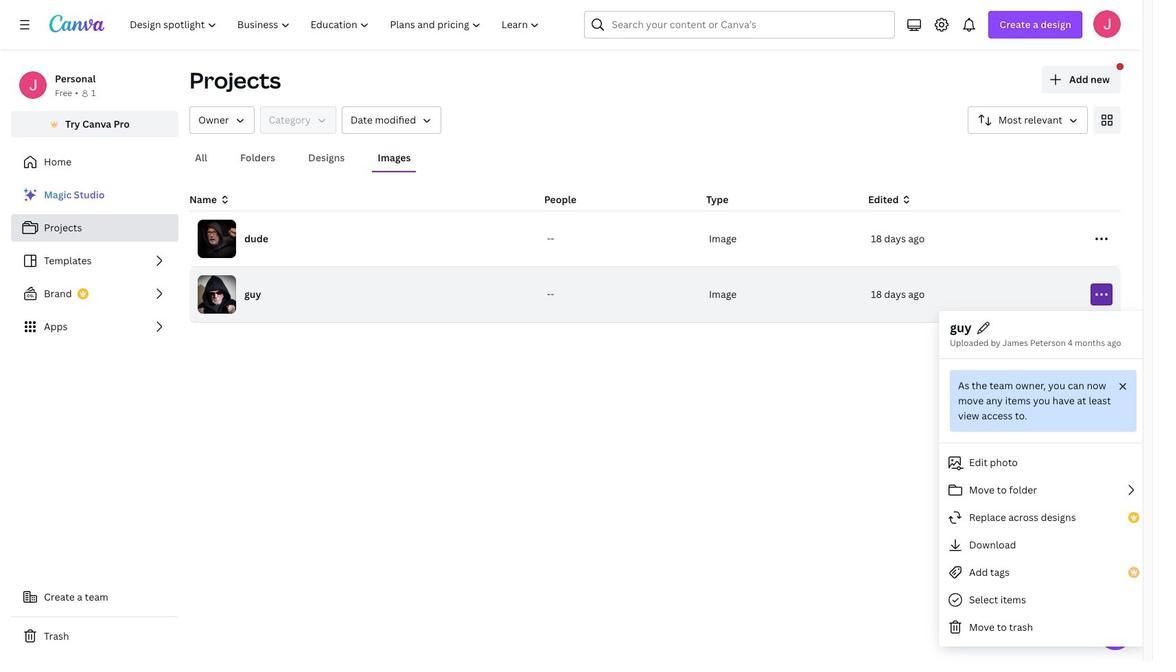 Task type: vqa. For each thing, say whether or not it's contained in the screenshot.
Invite
no



Task type: locate. For each thing, give the bounding box(es) containing it.
james peterson image
[[1094, 10, 1121, 38]]

Date modified button
[[342, 106, 441, 134]]

Owner button
[[189, 106, 254, 134]]

top level navigation element
[[121, 11, 552, 38]]

None search field
[[584, 11, 895, 38]]

list
[[11, 181, 178, 340]]

Category button
[[260, 106, 336, 134]]



Task type: describe. For each thing, give the bounding box(es) containing it.
Sort by button
[[968, 106, 1088, 134]]

Search search field
[[612, 12, 868, 38]]



